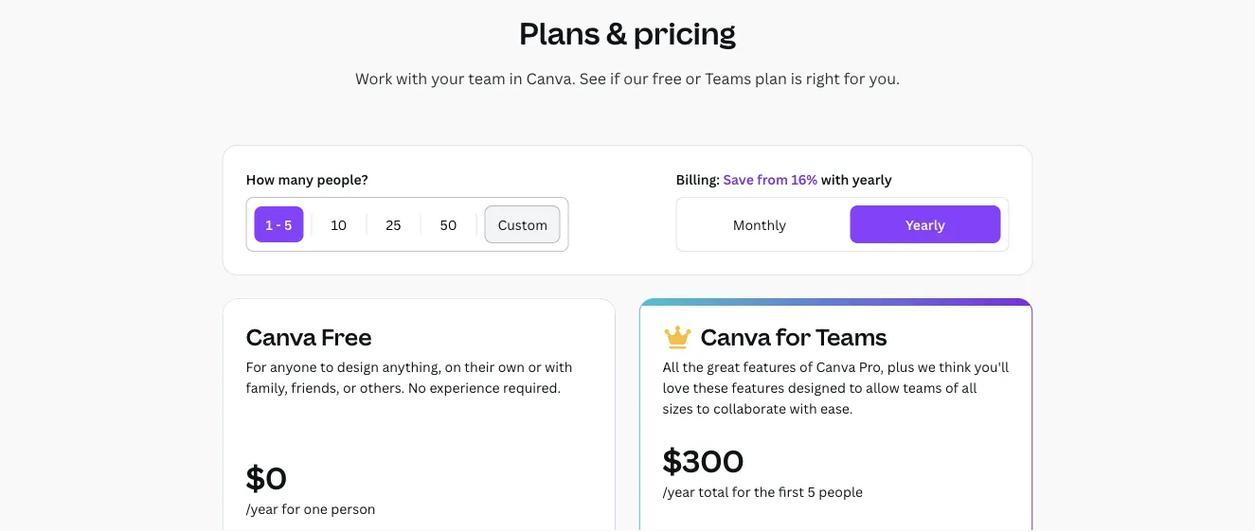 Task type: describe. For each thing, give the bounding box(es) containing it.
canva.
[[526, 68, 576, 89]]

&
[[606, 13, 628, 54]]

pricing
[[634, 13, 736, 54]]

in
[[509, 68, 523, 89]]

free
[[652, 68, 682, 89]]

plans
[[519, 13, 600, 54]]

our
[[624, 68, 649, 89]]

right
[[806, 68, 840, 89]]

plan
[[755, 68, 787, 89]]

or
[[686, 68, 702, 89]]

for
[[844, 68, 866, 89]]

you.
[[869, 68, 900, 89]]



Task type: vqa. For each thing, say whether or not it's contained in the screenshot.
Show in BUTTON
no



Task type: locate. For each thing, give the bounding box(es) containing it.
work
[[355, 68, 393, 89]]

plans & pricing
[[519, 13, 736, 54]]

if
[[610, 68, 620, 89]]

work with your team in canva. see if our free or teams plan is right for you.
[[355, 68, 900, 89]]

with
[[396, 68, 428, 89]]

is
[[791, 68, 803, 89]]

see
[[580, 68, 607, 89]]

teams
[[705, 68, 752, 89]]

team
[[468, 68, 506, 89]]

your
[[431, 68, 465, 89]]



